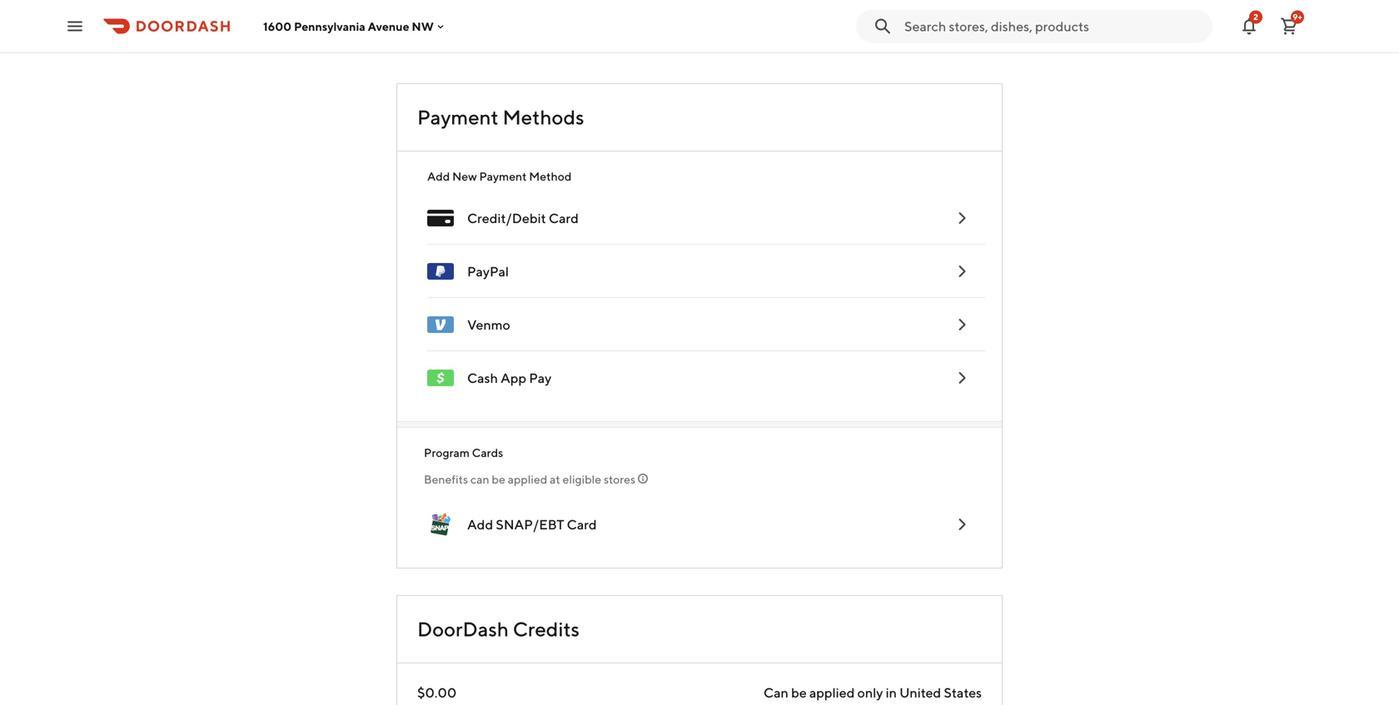 Task type: vqa. For each thing, say whether or not it's contained in the screenshot.
Lunch Saffron Chicken Kebab One grilled skewer of Mary's Free-Range chicken breast marinated in saffron and lemon over rice pilaf. Served with a choice of organic green salad, Armenian potato salad, or soup (gf).
no



Task type: describe. For each thing, give the bounding box(es) containing it.
united
[[900, 685, 941, 701]]

program
[[424, 446, 470, 460]]

show menu image
[[427, 205, 454, 232]]

1 vertical spatial card
[[567, 517, 597, 533]]

payment methods
[[417, 105, 584, 129]]

states
[[944, 685, 982, 701]]

method
[[529, 170, 572, 183]]

1 vertical spatial applied
[[809, 685, 855, 701]]

can
[[764, 685, 789, 701]]

applied inside 'button'
[[508, 473, 547, 486]]

9+ button
[[1273, 10, 1306, 43]]

cash
[[467, 370, 498, 386]]

payment inside menu
[[479, 170, 527, 183]]

add for add snap/ebt card
[[467, 517, 493, 533]]

cards
[[472, 446, 503, 460]]

doordash credits
[[417, 618, 580, 641]]

add new payment method
[[427, 170, 572, 183]]

notification bell image
[[1239, 16, 1259, 36]]

be inside benefits can be applied at eligible stores 'button'
[[492, 473, 505, 486]]

menu containing credit/debit card
[[414, 168, 985, 405]]

credit/debit card
[[467, 210, 579, 226]]

can be applied only in united states
[[764, 685, 982, 701]]

at
[[550, 473, 560, 486]]

1600 pennsylvania avenue nw button
[[263, 19, 447, 33]]

0 vertical spatial payment
[[417, 105, 499, 129]]

add new payment method image for cash app pay
[[952, 368, 972, 388]]

credit/debit
[[467, 210, 546, 226]]

9+
[[1293, 12, 1302, 22]]

add new payment method image for paypal
[[952, 262, 972, 282]]

add new payment method image for venmo
[[952, 315, 972, 335]]

open menu image
[[65, 16, 85, 36]]

benefits
[[424, 473, 468, 486]]

add new payment method image for add snap/ebt card
[[952, 515, 972, 535]]

only
[[858, 685, 883, 701]]

benefits can be applied at eligible stores
[[424, 473, 636, 486]]

venmo
[[467, 317, 510, 333]]

pennsylvania
[[294, 19, 365, 33]]



Task type: locate. For each thing, give the bounding box(es) containing it.
benefits can be applied at eligible stores button
[[424, 471, 975, 488]]

1 vertical spatial add new payment method image
[[952, 515, 972, 535]]

1 vertical spatial add
[[467, 517, 493, 533]]

add new payment method image
[[952, 208, 972, 228], [952, 262, 972, 282], [952, 315, 972, 335]]

credits
[[513, 618, 580, 641]]

applied left only
[[809, 685, 855, 701]]

2
[[1254, 12, 1258, 22]]

1 vertical spatial add new payment method image
[[952, 262, 972, 282]]

add for add new payment method
[[427, 170, 450, 183]]

be right the can
[[791, 685, 807, 701]]

payment up the new
[[417, 105, 499, 129]]

add snap/ebt card image
[[427, 511, 454, 538]]

1 add new payment method image from the top
[[952, 208, 972, 228]]

app
[[501, 370, 526, 386]]

snap/ebt
[[496, 517, 564, 533]]

0 vertical spatial card
[[549, 210, 579, 226]]

applied left at
[[508, 473, 547, 486]]

2 vertical spatial add new payment method image
[[952, 315, 972, 335]]

card
[[549, 210, 579, 226], [567, 517, 597, 533]]

add right add snap/ebt card 'image' in the bottom of the page
[[467, 517, 493, 533]]

stores
[[604, 473, 636, 486]]

add new payment method image for credit/debit card
[[952, 208, 972, 228]]

menu
[[414, 168, 985, 405]]

be
[[492, 473, 505, 486], [791, 685, 807, 701]]

0 vertical spatial add
[[427, 170, 450, 183]]

0 vertical spatial applied
[[508, 473, 547, 486]]

add
[[427, 170, 450, 183], [467, 517, 493, 533]]

1600
[[263, 19, 292, 33]]

0 vertical spatial add new payment method image
[[952, 208, 972, 228]]

card down the method
[[549, 210, 579, 226]]

1 vertical spatial be
[[791, 685, 807, 701]]

in
[[886, 685, 897, 701]]

methods
[[503, 105, 584, 129]]

doordash
[[417, 618, 509, 641]]

avenue
[[368, 19, 409, 33]]

2 add new payment method image from the top
[[952, 262, 972, 282]]

pay
[[529, 370, 552, 386]]

0 vertical spatial add new payment method image
[[952, 368, 972, 388]]

cash app pay
[[467, 370, 552, 386]]

1 horizontal spatial applied
[[809, 685, 855, 701]]

eligible
[[563, 473, 602, 486]]

$0.00
[[417, 685, 457, 701]]

2 add new payment method image from the top
[[952, 515, 972, 535]]

paypal
[[467, 264, 509, 279]]

new
[[452, 170, 477, 183]]

nw
[[412, 19, 434, 33]]

program cards
[[424, 446, 503, 460]]

Store search: begin typing to search for stores available on DoorDash text field
[[905, 17, 1203, 35]]

0 horizontal spatial applied
[[508, 473, 547, 486]]

add left the new
[[427, 170, 450, 183]]

1 horizontal spatial add
[[467, 517, 493, 533]]

1600 pennsylvania avenue nw
[[263, 19, 434, 33]]

payment right the new
[[479, 170, 527, 183]]

0 horizontal spatial add
[[427, 170, 450, 183]]

card down eligible
[[567, 517, 597, 533]]

1 items, open order cart image
[[1279, 16, 1299, 36]]

add snap/ebt card
[[467, 517, 597, 533]]

0 vertical spatial be
[[492, 473, 505, 486]]

be right can
[[492, 473, 505, 486]]

1 add new payment method image from the top
[[952, 368, 972, 388]]

applied
[[508, 473, 547, 486], [809, 685, 855, 701]]

add new payment method image
[[952, 368, 972, 388], [952, 515, 972, 535]]

3 add new payment method image from the top
[[952, 315, 972, 335]]

1 vertical spatial payment
[[479, 170, 527, 183]]

1 horizontal spatial be
[[791, 685, 807, 701]]

payment
[[417, 105, 499, 129], [479, 170, 527, 183]]

0 horizontal spatial be
[[492, 473, 505, 486]]

can
[[470, 473, 489, 486]]



